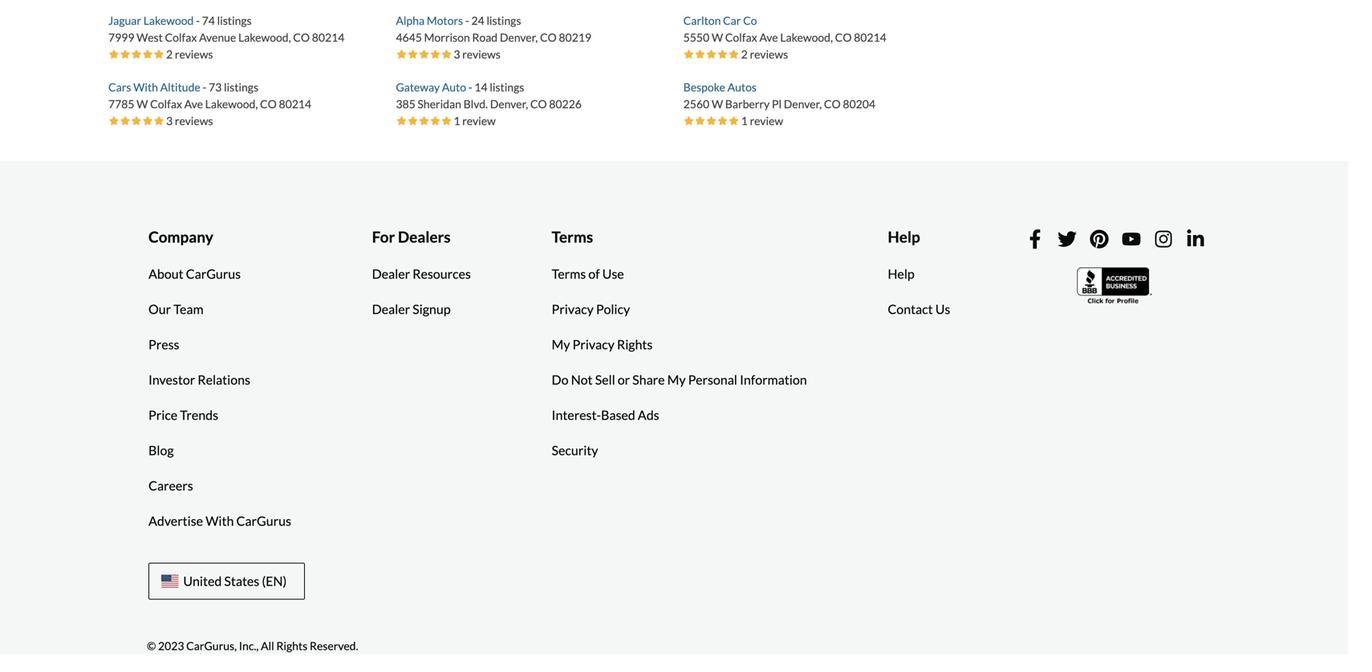Task type: vqa. For each thing, say whether or not it's contained in the screenshot.
top 3 reviews
yes



Task type: describe. For each thing, give the bounding box(es) containing it.
1 review for barberry
[[741, 114, 783, 128]]

security link
[[540, 433, 610, 468]]

careers
[[148, 478, 193, 494]]

5550 w colfax ave lakewood, co 80214
[[683, 31, 887, 44]]

- for gateway auto
[[468, 80, 472, 94]]

14
[[475, 80, 488, 94]]

about
[[148, 266, 183, 282]]

my privacy rights link
[[540, 327, 665, 362]]

24
[[471, 14, 484, 27]]

gateway auto link
[[396, 80, 468, 94]]

united
[[183, 573, 222, 589]]

dealer signup
[[372, 301, 451, 317]]

my inside do not sell or share my personal information link
[[667, 372, 686, 388]]

or
[[618, 372, 630, 388]]

2560 w barberry pl denver, co 80204
[[683, 97, 876, 111]]

press link
[[136, 327, 191, 362]]

dealer resources
[[372, 266, 471, 282]]

3 for road
[[454, 47, 460, 61]]

co for 5550 w colfax ave lakewood, co 80214
[[835, 31, 852, 44]]

sell
[[595, 372, 615, 388]]

for
[[372, 228, 395, 246]]

bespoke autos
[[683, 80, 757, 94]]

3 for colfax
[[166, 114, 173, 128]]

denver, right pl
[[784, 97, 822, 111]]

relations
[[198, 372, 250, 388]]

security
[[552, 443, 598, 458]]

price trends link
[[136, 398, 230, 433]]

colfax for 5550
[[725, 31, 757, 44]]

about cargurus link
[[136, 256, 253, 292]]

- for jaguar lakewood
[[196, 14, 200, 27]]

denver, for - 24 listings
[[500, 31, 538, 44]]

barberry
[[725, 97, 770, 111]]

7999 west colfax avenue lakewood, co 80214
[[108, 31, 345, 44]]

listings for alpha motors - 24 listings
[[487, 14, 521, 27]]

terms of use link
[[540, 256, 636, 292]]

reviews for 5550
[[750, 47, 788, 61]]

7999
[[108, 31, 134, 44]]

review for blvd.
[[462, 114, 496, 128]]

74
[[202, 14, 215, 27]]

2 reviews for ave
[[741, 47, 788, 61]]

reviews for 7999
[[175, 47, 213, 61]]

dealer for dealer resources
[[372, 266, 410, 282]]

of
[[589, 266, 600, 282]]

interest-based ads
[[552, 407, 659, 423]]

carlton
[[683, 14, 721, 27]]

lakewood, for 7999 west colfax avenue lakewood, co 80214
[[238, 31, 291, 44]]

press
[[148, 337, 179, 352]]

investor
[[148, 372, 195, 388]]

states
[[224, 573, 259, 589]]

privacy policy link
[[540, 292, 642, 327]]

company
[[148, 228, 213, 246]]

jaguar lakewood link
[[108, 14, 196, 27]]

cars
[[108, 80, 131, 94]]

advertise with cargurus
[[148, 513, 291, 529]]

do not sell or share my personal information
[[552, 372, 807, 388]]

w for 7785
[[137, 97, 148, 111]]

altitude
[[160, 80, 200, 94]]

do
[[552, 372, 569, 388]]

autos
[[728, 80, 757, 94]]

west
[[137, 31, 163, 44]]

1 for barberry
[[741, 114, 748, 128]]

80219
[[559, 31, 592, 44]]

with for advertise
[[206, 513, 234, 529]]

5550
[[683, 31, 710, 44]]

interest-
[[552, 407, 601, 423]]

car
[[723, 14, 741, 27]]

4645 morrison road denver, co 80219
[[396, 31, 592, 44]]

2 for west
[[166, 47, 173, 61]]

terms of use
[[552, 266, 624, 282]]

3 reviews for colfax
[[166, 114, 213, 128]]

bespoke autos link
[[683, 80, 757, 94]]

blog link
[[136, 433, 186, 468]]

team
[[174, 301, 204, 317]]

information
[[740, 372, 807, 388]]

resources
[[413, 266, 471, 282]]

click for the bbb business review of this auto listing service in cambridge ma image
[[1077, 266, 1154, 306]]

for dealers
[[372, 228, 451, 246]]

road
[[472, 31, 498, 44]]

reviews for 4645
[[462, 47, 501, 61]]

ads
[[638, 407, 659, 423]]

investor relations
[[148, 372, 250, 388]]

listings right 73 at the left top
[[224, 80, 258, 94]]

2023
[[158, 639, 184, 653]]

1 help from the top
[[888, 228, 920, 246]]

© 2023 cargurus, inc., all rights reserved.
[[147, 639, 358, 653]]

3 reviews for road
[[454, 47, 501, 61]]

trends
[[180, 407, 218, 423]]

advertise with cargurus link
[[136, 504, 303, 539]]

7785
[[108, 97, 134, 111]]

us image
[[161, 575, 178, 588]]

my privacy rights
[[552, 337, 653, 352]]

interest-based ads link
[[540, 398, 671, 433]]

alpha motors link
[[396, 14, 465, 27]]

lakewood, for 5550 w colfax ave lakewood, co 80214
[[780, 31, 833, 44]]

pl
[[772, 97, 782, 111]]

dealer signup link
[[360, 292, 463, 327]]

with for cars
[[133, 80, 158, 94]]

- for alpha motors
[[465, 14, 469, 27]]

signup
[[413, 301, 451, 317]]

80214 for 7785 w colfax ave lakewood, co 80214
[[279, 97, 311, 111]]



Task type: locate. For each thing, give the bounding box(es) containing it.
1 horizontal spatial with
[[206, 513, 234, 529]]

2 reviews down 5550 w colfax ave lakewood, co 80214
[[741, 47, 788, 61]]

contact
[[888, 301, 933, 317]]

bespoke
[[683, 80, 725, 94]]

1 horizontal spatial ave
[[759, 31, 778, 44]]

0 vertical spatial privacy
[[552, 301, 594, 317]]

2 review from the left
[[750, 114, 783, 128]]

0 vertical spatial 3
[[454, 47, 460, 61]]

0 horizontal spatial with
[[133, 80, 158, 94]]

dealer left signup
[[372, 301, 410, 317]]

(en)
[[262, 573, 287, 589]]

1 down sheridan
[[454, 114, 460, 128]]

385
[[396, 97, 415, 111]]

my
[[552, 337, 570, 352], [667, 372, 686, 388]]

1 review from the left
[[462, 114, 496, 128]]

3 reviews
[[454, 47, 501, 61], [166, 114, 213, 128]]

price trends
[[148, 407, 218, 423]]

0 horizontal spatial 2
[[166, 47, 173, 61]]

2 up autos
[[741, 47, 748, 61]]

0 horizontal spatial 2 reviews
[[166, 47, 213, 61]]

alpha
[[396, 14, 425, 27]]

help up contact
[[888, 266, 915, 282]]

1 horizontal spatial rights
[[617, 337, 653, 352]]

2 down lakewood
[[166, 47, 173, 61]]

1 horizontal spatial 1
[[741, 114, 748, 128]]

w down the bespoke autos link
[[712, 97, 723, 111]]

0 vertical spatial 3 reviews
[[454, 47, 501, 61]]

1 vertical spatial help
[[888, 266, 915, 282]]

0 horizontal spatial ave
[[184, 97, 203, 111]]

reviews down avenue on the left top of page
[[175, 47, 213, 61]]

avenue
[[199, 31, 236, 44]]

privacy inside my privacy rights link
[[573, 337, 615, 352]]

1 review down the blvd.
[[454, 114, 496, 128]]

terms left of
[[552, 266, 586, 282]]

star image
[[108, 49, 120, 60], [120, 49, 131, 60], [131, 49, 142, 60], [153, 49, 165, 60], [396, 49, 407, 60], [418, 49, 430, 60], [695, 49, 706, 60], [706, 49, 717, 60], [728, 49, 740, 60], [120, 115, 131, 126], [131, 115, 142, 126], [153, 115, 165, 126], [396, 115, 407, 126], [418, 115, 430, 126], [441, 115, 452, 126], [683, 115, 695, 126], [695, 115, 706, 126], [717, 115, 728, 126]]

1 for blvd.
[[454, 114, 460, 128]]

0 horizontal spatial rights
[[276, 639, 308, 653]]

terms up terms of use
[[552, 228, 593, 246]]

1 horizontal spatial 3
[[454, 47, 460, 61]]

reviews down 7785 w colfax ave lakewood, co 80214
[[175, 114, 213, 128]]

1 terms from the top
[[552, 228, 593, 246]]

carlton car co link
[[683, 14, 757, 27]]

ave
[[759, 31, 778, 44], [184, 97, 203, 111]]

listings up 4645 morrison road denver, co 80219
[[487, 14, 521, 27]]

0 vertical spatial rights
[[617, 337, 653, 352]]

1 horizontal spatial 1 review
[[741, 114, 783, 128]]

privacy policy
[[552, 301, 630, 317]]

2 terms from the top
[[552, 266, 586, 282]]

1 1 from the left
[[454, 114, 460, 128]]

us
[[936, 301, 950, 317]]

lakewood, right avenue on the left top of page
[[238, 31, 291, 44]]

reserved.
[[310, 639, 358, 653]]

dealer down for
[[372, 266, 410, 282]]

co for 7785 w colfax ave lakewood, co 80214
[[260, 97, 277, 111]]

1 review for blvd.
[[454, 114, 496, 128]]

united states (en)
[[183, 573, 287, 589]]

- left '14'
[[468, 80, 472, 94]]

listings up 7999 west colfax avenue lakewood, co 80214
[[217, 14, 252, 27]]

rights right all
[[276, 639, 308, 653]]

80204
[[843, 97, 876, 111]]

7785 w colfax ave lakewood, co 80214
[[108, 97, 311, 111]]

with right advertise
[[206, 513, 234, 529]]

lakewood, for 7785 w colfax ave lakewood, co 80214
[[205, 97, 258, 111]]

terms for terms of use
[[552, 266, 586, 282]]

1 vertical spatial ave
[[184, 97, 203, 111]]

cargurus up '(en)'
[[236, 513, 291, 529]]

73
[[209, 80, 222, 94]]

2 2 from the left
[[741, 47, 748, 61]]

reviews down road
[[462, 47, 501, 61]]

gateway auto - 14 listings
[[396, 80, 524, 94]]

colfax down co
[[725, 31, 757, 44]]

my up "do"
[[552, 337, 570, 352]]

80214
[[312, 31, 345, 44], [854, 31, 887, 44], [279, 97, 311, 111]]

1 down barberry
[[741, 114, 748, 128]]

w for 5550
[[712, 31, 723, 44]]

colfax for 7785
[[150, 97, 182, 111]]

not
[[571, 372, 593, 388]]

lakewood, down 73 at the left top
[[205, 97, 258, 111]]

review down pl
[[750, 114, 783, 128]]

0 vertical spatial help
[[888, 228, 920, 246]]

my inside my privacy rights link
[[552, 337, 570, 352]]

1 2 from the left
[[166, 47, 173, 61]]

reviews down 5550 w colfax ave lakewood, co 80214
[[750, 47, 788, 61]]

review for barberry
[[750, 114, 783, 128]]

listings
[[217, 14, 252, 27], [487, 14, 521, 27], [224, 80, 258, 94], [490, 80, 524, 94]]

0 horizontal spatial review
[[462, 114, 496, 128]]

auto
[[442, 80, 466, 94]]

1 vertical spatial rights
[[276, 639, 308, 653]]

3 reviews down road
[[454, 47, 501, 61]]

80214 for 7999 west colfax avenue lakewood, co 80214
[[312, 31, 345, 44]]

1 2 reviews from the left
[[166, 47, 213, 61]]

1 vertical spatial privacy
[[573, 337, 615, 352]]

cargurus inside "link"
[[186, 266, 241, 282]]

80226
[[549, 97, 582, 111]]

dealers
[[398, 228, 451, 246]]

terms
[[552, 228, 593, 246], [552, 266, 586, 282]]

1
[[454, 114, 460, 128], [741, 114, 748, 128]]

denver, right road
[[500, 31, 538, 44]]

1 vertical spatial with
[[206, 513, 234, 529]]

our
[[148, 301, 171, 317]]

1 vertical spatial my
[[667, 372, 686, 388]]

cars with altitude link
[[108, 80, 203, 94]]

0 vertical spatial terms
[[552, 228, 593, 246]]

motors
[[427, 14, 463, 27]]

1 vertical spatial dealer
[[372, 301, 410, 317]]

1 horizontal spatial my
[[667, 372, 686, 388]]

alpha motors - 24 listings
[[396, 14, 521, 27]]

0 horizontal spatial 1
[[454, 114, 460, 128]]

2 1 from the left
[[741, 114, 748, 128]]

2 help from the top
[[888, 266, 915, 282]]

1 vertical spatial 3 reviews
[[166, 114, 213, 128]]

0 vertical spatial cargurus
[[186, 266, 241, 282]]

privacy inside privacy policy link
[[552, 301, 594, 317]]

3 down morrison
[[454, 47, 460, 61]]

investor relations link
[[136, 362, 262, 398]]

2 reviews
[[166, 47, 213, 61], [741, 47, 788, 61]]

privacy down privacy policy link
[[573, 337, 615, 352]]

0 vertical spatial my
[[552, 337, 570, 352]]

w
[[712, 31, 723, 44], [137, 97, 148, 111], [712, 97, 723, 111]]

cargurus
[[186, 266, 241, 282], [236, 513, 291, 529]]

cargurus,
[[186, 639, 237, 653]]

terms for terms
[[552, 228, 593, 246]]

advertise
[[148, 513, 203, 529]]

jaguar lakewood - 74 listings
[[108, 14, 252, 27]]

lakewood, up '2560 w barberry pl denver, co 80204'
[[780, 31, 833, 44]]

2 2 reviews from the left
[[741, 47, 788, 61]]

0 vertical spatial ave
[[759, 31, 778, 44]]

star image
[[142, 49, 153, 60], [407, 49, 418, 60], [430, 49, 441, 60], [441, 49, 452, 60], [683, 49, 695, 60], [717, 49, 728, 60], [108, 115, 120, 126], [142, 115, 153, 126], [407, 115, 418, 126], [430, 115, 441, 126], [706, 115, 717, 126], [728, 115, 740, 126]]

all
[[261, 639, 274, 653]]

co
[[293, 31, 310, 44], [540, 31, 557, 44], [835, 31, 852, 44], [260, 97, 277, 111], [530, 97, 547, 111], [824, 97, 841, 111]]

dealer for dealer signup
[[372, 301, 410, 317]]

ave for 2 reviews
[[759, 31, 778, 44]]

80214 for 5550 w colfax ave lakewood, co 80214
[[854, 31, 887, 44]]

do not sell or share my personal information link
[[540, 362, 819, 398]]

sheridan
[[418, 97, 461, 111]]

- left 74
[[196, 14, 200, 27]]

2
[[166, 47, 173, 61], [741, 47, 748, 61]]

ave for 3 reviews
[[184, 97, 203, 111]]

use
[[602, 266, 624, 282]]

my right share
[[667, 372, 686, 388]]

1 review
[[454, 114, 496, 128], [741, 114, 783, 128]]

listings for gateway auto - 14 listings
[[490, 80, 524, 94]]

listings up 385 sheridan blvd. denver, co 80226
[[490, 80, 524, 94]]

blvd.
[[464, 97, 488, 111]]

0 horizontal spatial 1 review
[[454, 114, 496, 128]]

2 for w
[[741, 47, 748, 61]]

our team
[[148, 301, 204, 317]]

privacy down terms of use link
[[552, 301, 594, 317]]

about cargurus
[[148, 266, 241, 282]]

0 horizontal spatial 3
[[166, 114, 173, 128]]

review
[[462, 114, 496, 128], [750, 114, 783, 128]]

1 horizontal spatial 2
[[741, 47, 748, 61]]

1 horizontal spatial 2 reviews
[[741, 47, 788, 61]]

listings for jaguar lakewood - 74 listings
[[217, 14, 252, 27]]

cargurus up team
[[186, 266, 241, 282]]

0 horizontal spatial 3 reviews
[[166, 114, 213, 128]]

rights up or
[[617, 337, 653, 352]]

- left 73 at the left top
[[203, 80, 207, 94]]

0 vertical spatial dealer
[[372, 266, 410, 282]]

colfax down cars with altitude link
[[150, 97, 182, 111]]

rights
[[617, 337, 653, 352], [276, 639, 308, 653]]

3 reviews down 7785 w colfax ave lakewood, co 80214
[[166, 114, 213, 128]]

2 1 review from the left
[[741, 114, 783, 128]]

contact us
[[888, 301, 950, 317]]

0 horizontal spatial my
[[552, 337, 570, 352]]

1 horizontal spatial review
[[750, 114, 783, 128]]

1 1 review from the left
[[454, 114, 496, 128]]

colfax for 7999
[[165, 31, 197, 44]]

w for 2560
[[712, 97, 723, 111]]

1 horizontal spatial 3 reviews
[[454, 47, 501, 61]]

1 review down pl
[[741, 114, 783, 128]]

2 reviews for avenue
[[166, 47, 213, 61]]

- left the "24"
[[465, 14, 469, 27]]

w right 7785
[[137, 97, 148, 111]]

reviews for 7785
[[175, 114, 213, 128]]

co for 2560 w barberry pl denver, co 80204
[[824, 97, 841, 111]]

colfax
[[165, 31, 197, 44], [725, 31, 757, 44], [150, 97, 182, 111]]

1 vertical spatial 3
[[166, 114, 173, 128]]

w down carlton car co
[[712, 31, 723, 44]]

dealer resources link
[[360, 256, 483, 292]]

lakewood
[[143, 14, 194, 27]]

help link
[[876, 256, 927, 292]]

colfax down jaguar lakewood - 74 listings
[[165, 31, 197, 44]]

blog
[[148, 443, 174, 458]]

based
[[601, 407, 635, 423]]

co for 7999 west colfax avenue lakewood, co 80214
[[293, 31, 310, 44]]

1 vertical spatial terms
[[552, 266, 586, 282]]

inc.,
[[239, 639, 259, 653]]

co
[[743, 14, 757, 27]]

-
[[196, 14, 200, 27], [465, 14, 469, 27], [203, 80, 207, 94], [468, 80, 472, 94]]

2 reviews down avenue on the left top of page
[[166, 47, 213, 61]]

denver, for - 14 listings
[[490, 97, 528, 111]]

with right 'cars'
[[133, 80, 158, 94]]

jaguar
[[108, 14, 141, 27]]

reviews
[[175, 47, 213, 61], [462, 47, 501, 61], [750, 47, 788, 61], [175, 114, 213, 128]]

1 dealer from the top
[[372, 266, 410, 282]]

4645
[[396, 31, 422, 44]]

0 vertical spatial with
[[133, 80, 158, 94]]

1 vertical spatial cargurus
[[236, 513, 291, 529]]

2 dealer from the top
[[372, 301, 410, 317]]

help
[[888, 228, 920, 246], [888, 266, 915, 282]]

morrison
[[424, 31, 470, 44]]

cars with altitude - 73 listings
[[108, 80, 258, 94]]

denver, right the blvd.
[[490, 97, 528, 111]]

help up help link
[[888, 228, 920, 246]]

review down the blvd.
[[462, 114, 496, 128]]

3 down altitude
[[166, 114, 173, 128]]

careers link
[[136, 468, 205, 504]]



